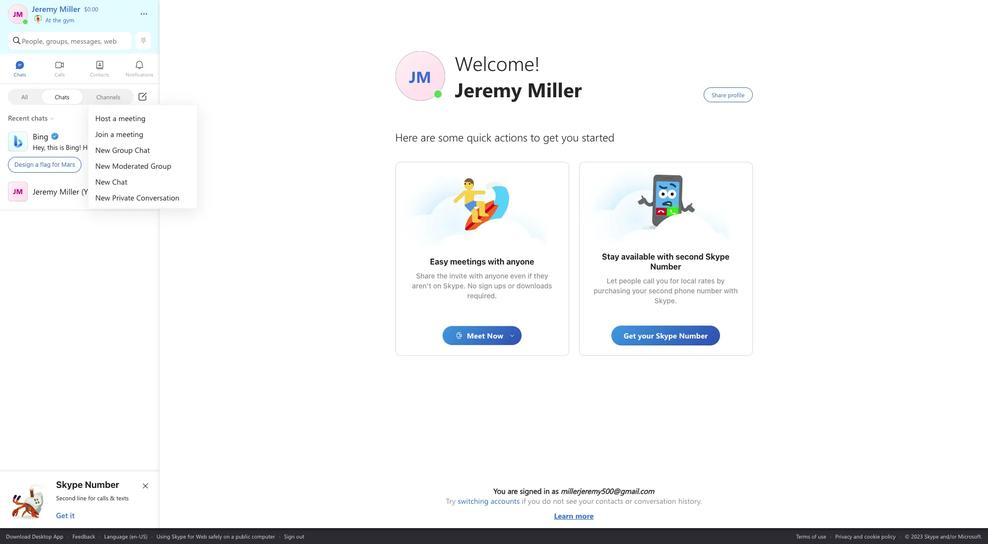 Task type: describe. For each thing, give the bounding box(es) containing it.
out
[[296, 533, 305, 540]]

for right flag on the left of page
[[52, 161, 60, 168]]

!
[[79, 142, 81, 152]]

if inside try switching accounts if you do not see your contacts or conversation history. learn more
[[522, 496, 526, 506]]

for left web
[[188, 533, 195, 540]]

see
[[567, 496, 578, 506]]

or inside try switching accounts if you do not see your contacts or conversation history. learn more
[[626, 496, 633, 506]]

0 vertical spatial anyone
[[507, 257, 535, 266]]

chats
[[55, 93, 70, 101]]

required.
[[468, 292, 497, 300]]

learn more link
[[446, 506, 703, 521]]

you inside let people call you for local rates by purchasing your second phone number with skype.
[[657, 277, 669, 285]]

terms of use
[[797, 533, 827, 540]]

whosthis
[[637, 172, 667, 183]]

safely
[[209, 533, 222, 540]]

privacy and cookie policy
[[836, 533, 897, 540]]

language
[[104, 533, 128, 540]]

sign out
[[284, 533, 305, 540]]

get
[[56, 511, 68, 521]]

people
[[619, 277, 642, 285]]

call
[[644, 277, 655, 285]]

downloads
[[517, 282, 553, 290]]

feedback
[[72, 533, 95, 540]]

is
[[60, 142, 64, 152]]

local
[[682, 277, 697, 285]]

app
[[53, 533, 63, 540]]

today?
[[142, 142, 161, 152]]

or inside share the invite with anyone even if they aren't on skype. no sign ups or downloads required.
[[508, 282, 515, 290]]

ups
[[495, 282, 507, 290]]

contacts
[[596, 496, 624, 506]]

number inside stay available with second skype number
[[651, 262, 682, 271]]

language (en-us)
[[104, 533, 148, 540]]

how
[[83, 142, 97, 152]]

on inside share the invite with anyone even if they aren't on skype. no sign ups or downloads required.
[[434, 282, 442, 290]]

mansurfer
[[453, 177, 488, 188]]

if inside share the invite with anyone even if they aren't on skype. no sign ups or downloads required.
[[528, 272, 532, 280]]

switching accounts link
[[458, 496, 520, 506]]

terms
[[797, 533, 811, 540]]

design a flag for mars
[[14, 161, 75, 168]]

groups,
[[46, 36, 69, 45]]

by
[[717, 277, 725, 285]]

not
[[553, 496, 565, 506]]

available
[[622, 252, 656, 261]]

as
[[552, 486, 559, 496]]

web
[[104, 36, 117, 45]]

purchasing
[[594, 287, 631, 295]]

hey,
[[33, 142, 45, 152]]

second
[[56, 494, 76, 502]]

conversation
[[635, 496, 677, 506]]

it
[[70, 511, 75, 521]]

privacy
[[836, 533, 853, 540]]

sign out link
[[284, 533, 305, 540]]

invite
[[450, 272, 468, 280]]

for inside let people call you for local rates by purchasing your second phone number with skype.
[[671, 277, 680, 285]]

stay available with second skype number
[[602, 252, 732, 271]]

you are signed in as
[[494, 486, 561, 496]]

let
[[607, 277, 618, 285]]

you
[[494, 486, 506, 496]]

and
[[854, 533, 864, 540]]

people, groups, messages, web
[[22, 36, 117, 45]]

do
[[543, 496, 551, 506]]

0 vertical spatial a
[[35, 161, 38, 168]]

&
[[110, 494, 115, 502]]

for inside skype number element
[[88, 494, 96, 502]]

aren't
[[412, 282, 432, 290]]

(en-
[[129, 533, 139, 540]]

get it
[[56, 511, 75, 521]]

share
[[416, 272, 435, 280]]

more
[[576, 511, 594, 521]]

your inside try switching accounts if you do not see your contacts or conversation history. learn more
[[580, 496, 594, 506]]

gym
[[63, 16, 74, 24]]

download desktop app link
[[6, 533, 63, 540]]

texts
[[116, 494, 129, 502]]

can
[[98, 142, 109, 152]]

signed
[[520, 486, 542, 496]]

you inside try switching accounts if you do not see your contacts or conversation history. learn more
[[528, 496, 541, 506]]

skype number element
[[8, 480, 152, 521]]

at the gym
[[44, 16, 74, 24]]

try switching accounts if you do not see your contacts or conversation history. learn more
[[446, 496, 703, 521]]



Task type: vqa. For each thing, say whether or not it's contained in the screenshot.
see
yes



Task type: locate. For each thing, give the bounding box(es) containing it.
of
[[812, 533, 817, 540]]

people, groups, messages, web button
[[8, 32, 132, 50]]

1 horizontal spatial your
[[633, 287, 647, 295]]

the for gym
[[53, 16, 61, 24]]

1 horizontal spatial a
[[231, 533, 234, 540]]

anyone
[[507, 257, 535, 266], [485, 272, 509, 280]]

for
[[52, 161, 60, 168], [671, 277, 680, 285], [88, 494, 96, 502], [188, 533, 195, 540]]

second inside stay available with second skype number
[[676, 252, 704, 261]]

1 vertical spatial skype
[[56, 480, 83, 490]]

calls
[[97, 494, 108, 502]]

skype up the second
[[56, 480, 83, 490]]

0 vertical spatial on
[[434, 282, 442, 290]]

1 vertical spatial a
[[231, 533, 234, 540]]

1 vertical spatial the
[[437, 272, 448, 280]]

at
[[45, 16, 51, 24]]

tab list
[[0, 56, 159, 83]]

try
[[446, 496, 456, 506]]

0 vertical spatial number
[[651, 262, 682, 271]]

you right help
[[129, 142, 140, 152]]

desktop
[[32, 533, 52, 540]]

0 horizontal spatial if
[[522, 496, 526, 506]]

the for invite
[[437, 272, 448, 280]]

rates
[[699, 277, 716, 285]]

your right see
[[580, 496, 594, 506]]

skype. down invite
[[444, 282, 466, 290]]

0 vertical spatial the
[[53, 16, 61, 24]]

1 vertical spatial skype.
[[655, 297, 678, 305]]

skype. inside let people call you for local rates by purchasing your second phone number with skype.
[[655, 297, 678, 305]]

switching
[[458, 496, 489, 506]]

line
[[77, 494, 87, 502]]

with up ups
[[488, 257, 505, 266]]

channels
[[96, 93, 120, 101]]

or
[[508, 282, 515, 290], [626, 496, 633, 506]]

0 vertical spatial second
[[676, 252, 704, 261]]

you
[[129, 142, 140, 152], [657, 277, 669, 285], [528, 496, 541, 506]]

1 vertical spatial you
[[657, 277, 669, 285]]

the right at
[[53, 16, 61, 24]]

hey, this is bing ! how can i help you today?
[[33, 142, 163, 152]]

2 vertical spatial skype
[[172, 533, 186, 540]]

download
[[6, 533, 30, 540]]

skype up by
[[706, 252, 730, 261]]

1 vertical spatial or
[[626, 496, 633, 506]]

using skype for web safely on a public computer link
[[157, 533, 275, 540]]

using skype for web safely on a public computer
[[157, 533, 275, 540]]

using
[[157, 533, 170, 540]]

cookie
[[865, 533, 881, 540]]

sign
[[479, 282, 493, 290]]

feedback link
[[72, 533, 95, 540]]

the inside share the invite with anyone even if they aren't on skype. no sign ups or downloads required.
[[437, 272, 448, 280]]

1 horizontal spatial second
[[676, 252, 704, 261]]

learn
[[555, 511, 574, 521]]

anyone up ups
[[485, 272, 509, 280]]

0 horizontal spatial on
[[224, 533, 230, 540]]

privacy and cookie policy link
[[836, 533, 897, 540]]

1 horizontal spatial you
[[528, 496, 541, 506]]

your down call
[[633, 287, 647, 295]]

the inside button
[[53, 16, 61, 24]]

1 vertical spatial number
[[85, 480, 119, 490]]

no
[[468, 282, 477, 290]]

anyone inside share the invite with anyone even if they aren't on skype. no sign ups or downloads required.
[[485, 272, 509, 280]]

help
[[114, 142, 127, 152]]

terms of use link
[[797, 533, 827, 540]]

a left flag on the left of page
[[35, 161, 38, 168]]

1 horizontal spatial the
[[437, 272, 448, 280]]

0 vertical spatial skype
[[706, 252, 730, 261]]

with
[[658, 252, 674, 261], [488, 257, 505, 266], [469, 272, 483, 280], [724, 287, 738, 295]]

skype number
[[56, 480, 119, 490]]

with inside stay available with second skype number
[[658, 252, 674, 261]]

1 horizontal spatial number
[[651, 262, 682, 271]]

0 horizontal spatial second
[[649, 287, 673, 295]]

the down the easy
[[437, 272, 448, 280]]

anyone up even
[[507, 257, 535, 266]]

0 horizontal spatial you
[[129, 142, 140, 152]]

computer
[[252, 533, 275, 540]]

skype right using
[[172, 533, 186, 540]]

all
[[21, 93, 28, 101]]

web
[[196, 533, 207, 540]]

1 horizontal spatial or
[[626, 496, 633, 506]]

history.
[[679, 496, 703, 506]]

even
[[511, 272, 526, 280]]

on right safely at the bottom of page
[[224, 533, 230, 540]]

language (en-us) link
[[104, 533, 148, 540]]

1 horizontal spatial on
[[434, 282, 442, 290]]

second up the local
[[676, 252, 704, 261]]

flag
[[40, 161, 51, 168]]

0 vertical spatial or
[[508, 282, 515, 290]]

bing
[[66, 142, 79, 152]]

stay
[[602, 252, 620, 261]]

or right contacts
[[626, 496, 633, 506]]

design
[[14, 161, 34, 168]]

sign
[[284, 533, 295, 540]]

at the gym button
[[32, 14, 130, 24]]

public
[[236, 533, 250, 540]]

in
[[544, 486, 550, 496]]

skype. down phone
[[655, 297, 678, 305]]

phone
[[675, 287, 696, 295]]

0 vertical spatial your
[[633, 287, 647, 295]]

skype. inside share the invite with anyone even if they aren't on skype. no sign ups or downloads required.
[[444, 282, 466, 290]]

messages,
[[71, 36, 102, 45]]

your inside let people call you for local rates by purchasing your second phone number with skype.
[[633, 287, 647, 295]]

easy
[[430, 257, 449, 266]]

us)
[[139, 533, 148, 540]]

accounts
[[491, 496, 520, 506]]

2 horizontal spatial skype
[[706, 252, 730, 261]]

0 horizontal spatial the
[[53, 16, 61, 24]]

1 vertical spatial anyone
[[485, 272, 509, 280]]

menu
[[88, 108, 197, 208]]

with down by
[[724, 287, 738, 295]]

0 horizontal spatial or
[[508, 282, 515, 290]]

for right "line" at the bottom of page
[[88, 494, 96, 502]]

with inside share the invite with anyone even if they aren't on skype. no sign ups or downloads required.
[[469, 272, 483, 280]]

people,
[[22, 36, 44, 45]]

1 vertical spatial second
[[649, 287, 673, 295]]

policy
[[882, 533, 897, 540]]

the
[[53, 16, 61, 24], [437, 272, 448, 280]]

2 vertical spatial you
[[528, 496, 541, 506]]

for left the local
[[671, 277, 680, 285]]

if right are
[[522, 496, 526, 506]]

this
[[47, 142, 58, 152]]

you right call
[[657, 277, 669, 285]]

number up the "calls"
[[85, 480, 119, 490]]

number up call
[[651, 262, 682, 271]]

number
[[651, 262, 682, 271], [85, 480, 119, 490]]

0 vertical spatial skype.
[[444, 282, 466, 290]]

0 horizontal spatial your
[[580, 496, 594, 506]]

1 horizontal spatial skype.
[[655, 297, 678, 305]]

1 vertical spatial your
[[580, 496, 594, 506]]

meetings
[[450, 257, 486, 266]]

skype inside stay available with second skype number
[[706, 252, 730, 261]]

with inside let people call you for local rates by purchasing your second phone number with skype.
[[724, 287, 738, 295]]

1 vertical spatial on
[[224, 533, 230, 540]]

a
[[35, 161, 38, 168], [231, 533, 234, 540]]

second line for calls & texts
[[56, 494, 129, 502]]

on down the share
[[434, 282, 442, 290]]

with right available
[[658, 252, 674, 261]]

second inside let people call you for local rates by purchasing your second phone number with skype.
[[649, 287, 673, 295]]

with up no
[[469, 272, 483, 280]]

0 horizontal spatial a
[[35, 161, 38, 168]]

1 vertical spatial if
[[522, 496, 526, 506]]

0 horizontal spatial skype
[[56, 480, 83, 490]]

0 horizontal spatial skype.
[[444, 282, 466, 290]]

you left do at right bottom
[[528, 496, 541, 506]]

1 horizontal spatial if
[[528, 272, 532, 280]]

second down call
[[649, 287, 673, 295]]

2 horizontal spatial you
[[657, 277, 669, 285]]

i
[[111, 142, 112, 152]]

share the invite with anyone even if they aren't on skype. no sign ups or downloads required.
[[412, 272, 554, 300]]

download desktop app
[[6, 533, 63, 540]]

if up downloads
[[528, 272, 532, 280]]

or right ups
[[508, 282, 515, 290]]

use
[[819, 533, 827, 540]]

1 horizontal spatial skype
[[172, 533, 186, 540]]

0 vertical spatial if
[[528, 272, 532, 280]]

mars
[[62, 161, 75, 168]]

0 vertical spatial you
[[129, 142, 140, 152]]

0 horizontal spatial number
[[85, 480, 119, 490]]

on
[[434, 282, 442, 290], [224, 533, 230, 540]]

a left "public" in the bottom left of the page
[[231, 533, 234, 540]]

number
[[697, 287, 723, 295]]



